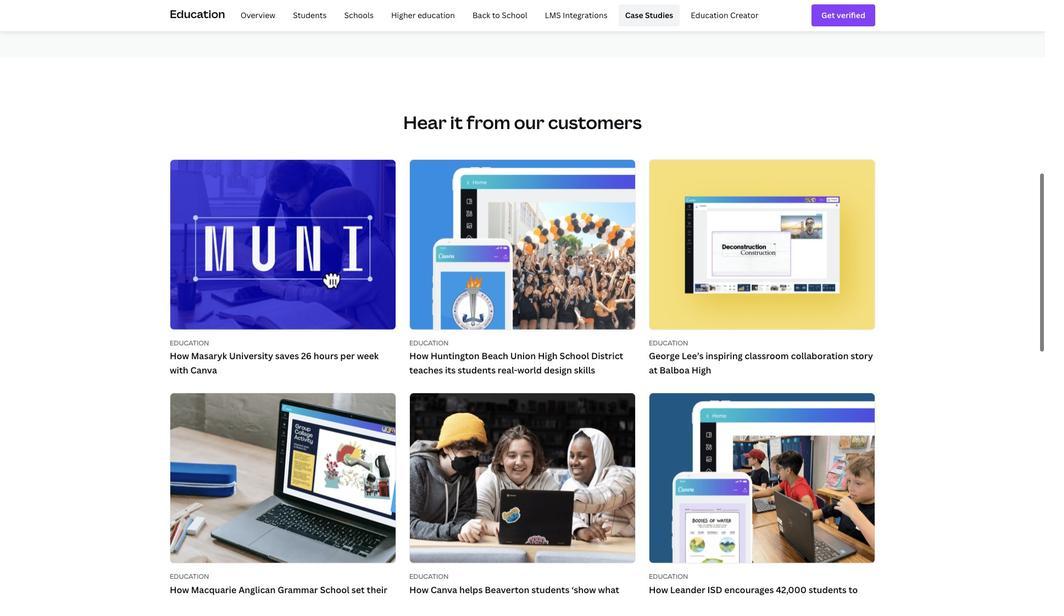 Task type: describe. For each thing, give the bounding box(es) containing it.
their
[[367, 584, 388, 596]]

students inside education how leander isd encourages 42,000 students to
[[809, 584, 847, 596]]

per
[[341, 350, 355, 362]]

26
[[301, 350, 312, 362]]

lms integrations
[[545, 10, 608, 20]]

education for education how huntington beach union high school district teaches its students real-world design skills
[[410, 338, 449, 348]]

schools link
[[338, 4, 380, 26]]

canva inside 'education how canva helps beaverton students 'show what'
[[431, 584, 458, 596]]

students inside education how huntington beach union high school district teaches its students real-world design skills
[[458, 364, 496, 376]]

macquarie
[[191, 584, 237, 596]]

university
[[229, 350, 273, 362]]

anglican
[[239, 584, 276, 596]]

to inside education how leander isd encourages 42,000 students to
[[849, 584, 858, 596]]

education how leander isd encourages 42,000 students to
[[649, 573, 858, 598]]

george
[[649, 350, 680, 362]]

leander
[[671, 584, 706, 596]]

huntington
[[431, 350, 480, 362]]

lee's
[[682, 350, 704, 362]]

education for education creator
[[691, 10, 729, 20]]

education how canva helps beaverton students 'show what
[[410, 573, 620, 598]]

schools
[[344, 10, 374, 20]]

how for how canva helps beaverton students 'show what
[[410, 584, 429, 596]]

education for education how canva helps beaverton students 'show what
[[410, 573, 449, 582]]

'show
[[572, 584, 596, 596]]

beaverton
[[485, 584, 530, 596]]

42,000
[[776, 584, 807, 596]]

creator
[[731, 10, 759, 20]]

saves
[[275, 350, 299, 362]]

school inside education how huntington beach union high school district teaches its students real-world design skills
[[560, 350, 589, 362]]

education for education how masaryk university saves 26 hours per week with canva
[[170, 338, 209, 348]]

education creator link
[[685, 4, 766, 26]]

to inside menu bar
[[492, 10, 500, 20]]

world
[[518, 364, 542, 376]]

lms integrations link
[[539, 4, 614, 26]]

balboa
[[660, 364, 690, 376]]

high inside education how huntington beach union high school district teaches its students real-world design skills
[[538, 350, 558, 362]]

how for how masaryk university saves 26 hours per week with canva
[[170, 350, 189, 362]]

canva inside education how masaryk university saves 26 hours per week with canva
[[191, 364, 217, 376]]

studies
[[645, 10, 674, 20]]

education how masaryk university saves 26 hours per week with canva
[[170, 338, 379, 376]]

hours
[[314, 350, 338, 362]]

case
[[625, 10, 644, 20]]

district
[[592, 350, 624, 362]]

students inside 'education how canva helps beaverton students 'show what'
[[532, 584, 570, 596]]

higher education link
[[385, 4, 462, 26]]

education for education george lee's inspiring classroom collaboration story at balboa high
[[649, 338, 688, 348]]

how for how huntington beach union high school district teaches its students real-world design skills
[[410, 350, 429, 362]]

from
[[467, 110, 511, 134]]

higher education
[[391, 10, 455, 20]]

integrations
[[563, 10, 608, 20]]

how for how macquarie anglican grammar school set their
[[170, 584, 189, 596]]

grammar
[[278, 584, 318, 596]]

with
[[170, 364, 188, 376]]

menu bar inside education element
[[230, 4, 766, 26]]

back to school
[[473, 10, 528, 20]]



Task type: vqa. For each thing, say whether or not it's contained in the screenshot.
Show pages image
no



Task type: locate. For each thing, give the bounding box(es) containing it.
leander school district thumbnail image
[[650, 394, 875, 564]]

school up skills
[[560, 350, 589, 362]]

overview
[[241, 10, 276, 20]]

real-
[[498, 364, 518, 376]]

how for how leander isd encourages 42,000 students to
[[649, 584, 669, 596]]

1 vertical spatial to
[[849, 584, 858, 596]]

1 horizontal spatial canva
[[431, 584, 458, 596]]

canva design files shown in desktop and mobile interfaces image
[[410, 394, 636, 564]]

education inside education how huntington beach union high school district teaches its students real-world design skills
[[410, 338, 449, 348]]

1 vertical spatial canva
[[431, 584, 458, 596]]

get verified image
[[822, 9, 866, 22]]

menu bar containing overview
[[230, 4, 766, 26]]

our
[[514, 110, 545, 134]]

0 horizontal spatial school
[[320, 584, 350, 596]]

how up with
[[170, 350, 189, 362]]

how inside education how macquarie anglican grammar school set their
[[170, 584, 189, 596]]

week
[[357, 350, 379, 362]]

its
[[445, 364, 456, 376]]

high up design
[[538, 350, 558, 362]]

2 vertical spatial school
[[320, 584, 350, 596]]

collaboration
[[791, 350, 849, 362]]

how up teaches
[[410, 350, 429, 362]]

what
[[599, 584, 620, 596]]

1 horizontal spatial school
[[502, 10, 528, 20]]

education for education how macquarie anglican grammar school set their
[[170, 573, 209, 582]]

0 horizontal spatial canva
[[191, 364, 217, 376]]

0 horizontal spatial to
[[492, 10, 500, 20]]

how inside 'education how canva helps beaverton students 'show what'
[[410, 584, 429, 596]]

high down lee's
[[692, 364, 712, 376]]

to
[[492, 10, 500, 20], [849, 584, 858, 596]]

canva
[[191, 364, 217, 376], [431, 584, 458, 596]]

hear it from our customers
[[404, 110, 642, 134]]

design
[[544, 364, 572, 376]]

overview link
[[234, 4, 282, 26]]

students left 'show
[[532, 584, 570, 596]]

union
[[511, 350, 536, 362]]

2 horizontal spatial school
[[560, 350, 589, 362]]

education inside education how leander isd encourages 42,000 students to
[[649, 573, 688, 582]]

it
[[450, 110, 463, 134]]

how left leander
[[649, 584, 669, 596]]

students down beach
[[458, 364, 496, 376]]

students link
[[287, 4, 333, 26]]

higher
[[391, 10, 416, 20]]

school right back
[[502, 10, 528, 20]]

back to school link
[[466, 4, 534, 26]]

high
[[538, 350, 558, 362], [692, 364, 712, 376]]

high inside education george lee's inspiring classroom collaboration story at balboa high
[[692, 364, 712, 376]]

how right the "their"
[[410, 584, 429, 596]]

students right '42,000'
[[809, 584, 847, 596]]

isd
[[708, 584, 723, 596]]

2 horizontal spatial students
[[809, 584, 847, 596]]

encourages
[[725, 584, 774, 596]]

customers
[[548, 110, 642, 134]]

case studies
[[625, 10, 674, 20]]

lms
[[545, 10, 561, 20]]

canva left helps
[[431, 584, 458, 596]]

education creator
[[691, 10, 759, 20]]

beach
[[482, 350, 509, 362]]

education for education how leander isd encourages 42,000 students to
[[649, 573, 688, 582]]

school inside menu bar
[[502, 10, 528, 20]]

education inside education how macquarie anglican grammar school set their
[[170, 573, 209, 582]]

inspiring
[[706, 350, 743, 362]]

set
[[352, 584, 365, 596]]

teaches
[[410, 364, 443, 376]]

education how huntington beach union high school district teaches its students real-world design skills
[[410, 338, 624, 376]]

education
[[170, 6, 225, 21], [691, 10, 729, 20], [170, 338, 209, 348], [410, 338, 449, 348], [649, 338, 688, 348], [170, 573, 209, 582], [410, 573, 449, 582], [649, 573, 688, 582]]

1 vertical spatial high
[[692, 364, 712, 376]]

helps
[[460, 584, 483, 596]]

how
[[170, 350, 189, 362], [410, 350, 429, 362], [170, 584, 189, 596], [410, 584, 429, 596], [649, 584, 669, 596]]

education george lee's inspiring classroom collaboration story at balboa high
[[649, 338, 874, 376]]

how inside education how leander isd encourages 42,000 students to
[[649, 584, 669, 596]]

school inside education how macquarie anglican grammar school set their
[[320, 584, 350, 596]]

0 vertical spatial school
[[502, 10, 528, 20]]

how left macquarie
[[170, 584, 189, 596]]

menu bar
[[230, 4, 766, 26]]

education for education
[[170, 6, 225, 21]]

1 horizontal spatial to
[[849, 584, 858, 596]]

1 vertical spatial school
[[560, 350, 589, 362]]

education inside menu bar
[[691, 10, 729, 20]]

0 vertical spatial canva
[[191, 364, 217, 376]]

students
[[293, 10, 327, 20]]

education inside education how masaryk university saves 26 hours per week with canva
[[170, 338, 209, 348]]

school left set
[[320, 584, 350, 596]]

at
[[649, 364, 658, 376]]

education inside education george lee's inspiring classroom collaboration story at balboa high
[[649, 338, 688, 348]]

education inside 'education how canva helps beaverton students 'show what'
[[410, 573, 449, 582]]

1 horizontal spatial students
[[532, 584, 570, 596]]

0 horizontal spatial students
[[458, 364, 496, 376]]

students
[[458, 364, 496, 376], [532, 584, 570, 596], [809, 584, 847, 596]]

0 vertical spatial high
[[538, 350, 558, 362]]

skills
[[574, 364, 596, 376]]

education element
[[170, 0, 876, 31]]

back
[[473, 10, 491, 20]]

1 horizontal spatial high
[[692, 364, 712, 376]]

hear
[[404, 110, 447, 134]]

how inside education how huntington beach union high school district teaches its students real-world design skills
[[410, 350, 429, 362]]

how inside education how masaryk university saves 26 hours per week with canva
[[170, 350, 189, 362]]

0 horizontal spatial high
[[538, 350, 558, 362]]

case studies link
[[619, 4, 680, 26]]

canva down masaryk
[[191, 364, 217, 376]]

education
[[418, 10, 455, 20]]

education how macquarie anglican grammar school set their
[[170, 573, 388, 598]]

classroom
[[745, 350, 789, 362]]

masaryk
[[191, 350, 227, 362]]

story
[[851, 350, 874, 362]]

school
[[502, 10, 528, 20], [560, 350, 589, 362], [320, 584, 350, 596]]

0 vertical spatial to
[[492, 10, 500, 20]]



